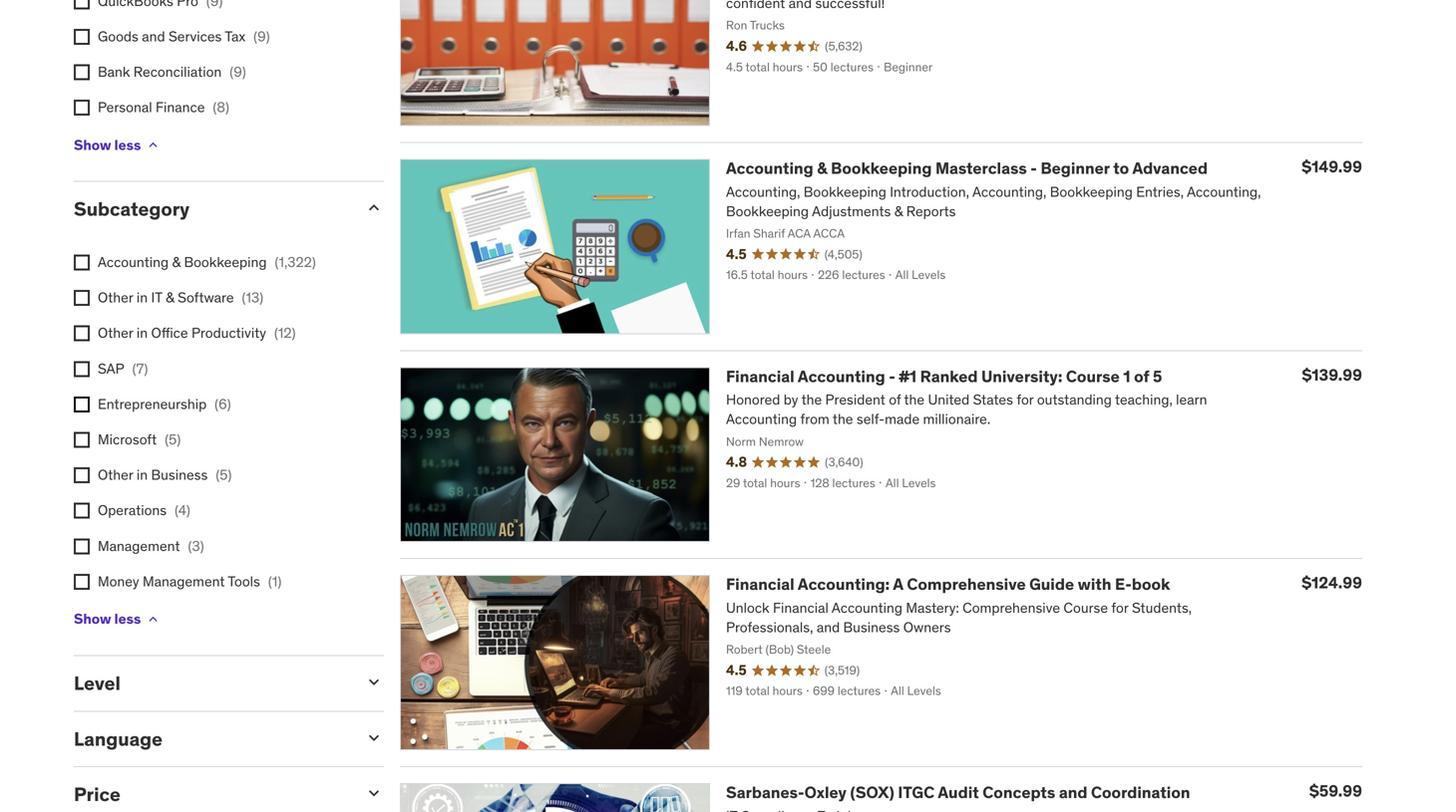 Task type: locate. For each thing, give the bounding box(es) containing it.
it
[[151, 289, 162, 307]]

price
[[74, 783, 121, 807]]

financial for financial accounting - #1 ranked university: course 1 of 5
[[726, 366, 795, 387]]

show less button down personal
[[74, 125, 161, 165]]

0 horizontal spatial bookkeeping
[[184, 253, 267, 271]]

0 horizontal spatial (5)
[[165, 431, 181, 449]]

show less for sap (7)
[[74, 610, 141, 628]]

0 vertical spatial show less button
[[74, 125, 161, 165]]

2 vertical spatial other
[[98, 466, 133, 484]]

university:
[[981, 366, 1063, 387]]

accounting & bookkeeping masterclass - beginner to advanced link
[[726, 158, 1208, 179]]

financial
[[726, 366, 795, 387], [726, 575, 795, 595]]

2 vertical spatial &
[[166, 289, 174, 307]]

financial accounting: a comprehensive guide with e-book link
[[726, 575, 1170, 595]]

xsmall image for other in office productivity (12)
[[74, 326, 90, 342]]

show less button for personal
[[74, 125, 161, 165]]

show down money
[[74, 610, 111, 628]]

services
[[169, 27, 222, 45]]

xsmall image for accounting
[[74, 255, 90, 271]]

advanced
[[1132, 158, 1208, 179]]

1 vertical spatial other
[[98, 324, 133, 342]]

oxley
[[805, 783, 847, 803]]

to
[[1113, 158, 1129, 179]]

money
[[98, 573, 139, 591]]

other in business (5)
[[98, 466, 232, 484]]

0 vertical spatial show less
[[74, 136, 141, 154]]

4 small image from the top
[[364, 784, 384, 804]]

management down (3)
[[143, 573, 225, 591]]

goods
[[98, 27, 138, 45]]

bookkeeping
[[831, 158, 932, 179], [184, 253, 267, 271]]

small image for language
[[364, 728, 384, 748]]

(9)
[[253, 27, 270, 45], [230, 63, 246, 81]]

(5) up "business"
[[165, 431, 181, 449]]

2 less from the top
[[114, 610, 141, 628]]

accounting for accounting & bookkeeping masterclass - beginner to advanced
[[726, 158, 814, 179]]

(5) right "business"
[[216, 466, 232, 484]]

book
[[1132, 575, 1170, 595]]

0 vertical spatial (5)
[[165, 431, 181, 449]]

less
[[114, 136, 141, 154], [114, 610, 141, 628]]

1 vertical spatial -
[[889, 366, 895, 387]]

in up the operations (4)
[[137, 466, 148, 484]]

xsmall image
[[74, 255, 90, 271], [74, 290, 90, 306], [74, 397, 90, 413], [74, 503, 90, 519], [145, 612, 161, 628]]

(9) right tax
[[253, 27, 270, 45]]

financial accounting - #1 ranked university: course 1 of 5
[[726, 366, 1162, 387]]

financial for financial accounting: a comprehensive guide with e-book
[[726, 575, 795, 595]]

0 vertical spatial in
[[137, 289, 148, 307]]

other for other in office productivity (12)
[[98, 324, 133, 342]]

3 small image from the top
[[364, 728, 384, 748]]

accounting
[[726, 158, 814, 179], [98, 253, 169, 271], [798, 366, 885, 387]]

show less
[[74, 136, 141, 154], [74, 610, 141, 628]]

1 vertical spatial (5)
[[216, 466, 232, 484]]

accounting:
[[798, 575, 890, 595]]

0 vertical spatial (9)
[[253, 27, 270, 45]]

other down "microsoft"
[[98, 466, 133, 484]]

& for accounting & bookkeeping masterclass - beginner to advanced
[[817, 158, 827, 179]]

1 vertical spatial bookkeeping
[[184, 253, 267, 271]]

and right concepts
[[1059, 783, 1088, 803]]

2 vertical spatial in
[[137, 466, 148, 484]]

2 show less from the top
[[74, 610, 141, 628]]

1 vertical spatial show less button
[[74, 600, 161, 640]]

1 financial from the top
[[726, 366, 795, 387]]

2 vertical spatial accounting
[[798, 366, 885, 387]]

management
[[98, 537, 180, 555], [143, 573, 225, 591]]

financial accounting - #1 ranked university: course 1 of 5 link
[[726, 366, 1162, 387]]

show less down money
[[74, 610, 141, 628]]

2 financial from the top
[[726, 575, 795, 595]]

less down personal
[[114, 136, 141, 154]]

- left #1
[[889, 366, 895, 387]]

other
[[98, 289, 133, 307], [98, 324, 133, 342], [98, 466, 133, 484]]

1 other from the top
[[98, 289, 133, 307]]

0 vertical spatial accounting
[[726, 158, 814, 179]]

language button
[[74, 727, 348, 751]]

in left office
[[137, 324, 148, 342]]

1 vertical spatial financial
[[726, 575, 795, 595]]

small image
[[364, 198, 384, 218], [364, 673, 384, 693], [364, 728, 384, 748], [364, 784, 384, 804]]

software
[[178, 289, 234, 307]]

show less button down money
[[74, 600, 161, 640]]

$149.99
[[1302, 157, 1362, 177]]

1 show less button from the top
[[74, 125, 161, 165]]

xsmall image for goods and services tax (9)
[[74, 29, 90, 45]]

1 horizontal spatial (5)
[[216, 466, 232, 484]]

2 show from the top
[[74, 610, 111, 628]]

1 vertical spatial &
[[172, 253, 181, 271]]

and right goods
[[142, 27, 165, 45]]

microsoft (5)
[[98, 431, 181, 449]]

1 horizontal spatial and
[[1059, 783, 1088, 803]]

3 other from the top
[[98, 466, 133, 484]]

xsmall image
[[74, 0, 90, 9], [74, 29, 90, 45], [74, 64, 90, 80], [74, 100, 90, 116], [145, 137, 161, 153], [74, 326, 90, 342], [74, 361, 90, 377], [74, 432, 90, 448], [74, 468, 90, 484], [74, 539, 90, 555], [74, 574, 90, 590]]

1 vertical spatial (9)
[[230, 63, 246, 81]]

financial accounting: a comprehensive guide with e-book
[[726, 575, 1170, 595]]

in
[[137, 289, 148, 307], [137, 324, 148, 342], [137, 466, 148, 484]]

sarbanes-
[[726, 783, 805, 803]]

3 in from the top
[[137, 466, 148, 484]]

tax
[[225, 27, 246, 45]]

(9) down tax
[[230, 63, 246, 81]]

other for other in business (5)
[[98, 466, 133, 484]]

xsmall image for sap (7)
[[74, 361, 90, 377]]

1 vertical spatial management
[[143, 573, 225, 591]]

0 horizontal spatial (9)
[[230, 63, 246, 81]]

show
[[74, 136, 111, 154], [74, 610, 111, 628]]

small image for price
[[364, 784, 384, 804]]

$59.99
[[1309, 782, 1362, 802]]

management down the operations (4)
[[98, 537, 180, 555]]

-
[[1031, 158, 1037, 179], [889, 366, 895, 387]]

0 vertical spatial bookkeeping
[[831, 158, 932, 179]]

and
[[142, 27, 165, 45], [1059, 783, 1088, 803]]

1 less from the top
[[114, 136, 141, 154]]

personal
[[98, 98, 152, 116]]

0 vertical spatial and
[[142, 27, 165, 45]]

1 vertical spatial show less
[[74, 610, 141, 628]]

itgc
[[898, 783, 935, 803]]

0 vertical spatial &
[[817, 158, 827, 179]]

& for accounting & bookkeeping (1,322)
[[172, 253, 181, 271]]

operations
[[98, 502, 167, 520]]

business
[[151, 466, 208, 484]]

in left it
[[137, 289, 148, 307]]

0 vertical spatial other
[[98, 289, 133, 307]]

1 vertical spatial in
[[137, 324, 148, 342]]

show down personal
[[74, 136, 111, 154]]

show less down personal
[[74, 136, 141, 154]]

2 small image from the top
[[364, 673, 384, 693]]

xsmall image for other in business (5)
[[74, 468, 90, 484]]

tools
[[228, 573, 260, 591]]

1 horizontal spatial -
[[1031, 158, 1037, 179]]

(13)
[[242, 289, 263, 307]]

a
[[893, 575, 903, 595]]

other up sap
[[98, 324, 133, 342]]

&
[[817, 158, 827, 179], [172, 253, 181, 271], [166, 289, 174, 307]]

$124.99
[[1302, 573, 1362, 594]]

show less for personal finance (8)
[[74, 136, 141, 154]]

show for personal
[[74, 136, 111, 154]]

0 vertical spatial management
[[98, 537, 180, 555]]

2 other from the top
[[98, 324, 133, 342]]

0 vertical spatial -
[[1031, 158, 1037, 179]]

1 vertical spatial show
[[74, 610, 111, 628]]

less down money
[[114, 610, 141, 628]]

(5)
[[165, 431, 181, 449], [216, 466, 232, 484]]

0 vertical spatial less
[[114, 136, 141, 154]]

other left it
[[98, 289, 133, 307]]

0 horizontal spatial and
[[142, 27, 165, 45]]

0 vertical spatial financial
[[726, 366, 795, 387]]

1 vertical spatial less
[[114, 610, 141, 628]]

1 show less from the top
[[74, 136, 141, 154]]

- left beginner
[[1031, 158, 1037, 179]]

language
[[74, 727, 163, 751]]

1 vertical spatial accounting
[[98, 253, 169, 271]]

productivity
[[191, 324, 266, 342]]

show less button
[[74, 125, 161, 165], [74, 600, 161, 640]]

0 vertical spatial show
[[74, 136, 111, 154]]

in for business
[[137, 466, 148, 484]]

1 horizontal spatial bookkeeping
[[831, 158, 932, 179]]

less for sap
[[114, 610, 141, 628]]

2 show less button from the top
[[74, 600, 161, 640]]

1 small image from the top
[[364, 198, 384, 218]]

masterclass
[[936, 158, 1027, 179]]

accounting & bookkeeping masterclass - beginner to advanced
[[726, 158, 1208, 179]]

2 in from the top
[[137, 324, 148, 342]]

(1)
[[268, 573, 282, 591]]

reconciliation
[[133, 63, 222, 81]]

1 show from the top
[[74, 136, 111, 154]]

1 in from the top
[[137, 289, 148, 307]]



Task type: vqa. For each thing, say whether or not it's contained in the screenshot.
1st less from the bottom
yes



Task type: describe. For each thing, give the bounding box(es) containing it.
xsmall image inside show less button
[[145, 137, 161, 153]]

personal finance (8)
[[98, 98, 229, 116]]

bookkeeping for masterclass
[[831, 158, 932, 179]]

0 horizontal spatial -
[[889, 366, 895, 387]]

sarbanes-oxley (sox) itgc audit concepts and coordination
[[726, 783, 1190, 803]]

microsoft
[[98, 431, 157, 449]]

xsmall image for microsoft (5)
[[74, 432, 90, 448]]

(4)
[[175, 502, 190, 520]]

entrepreneurship
[[98, 395, 207, 413]]

accounting for accounting & bookkeeping (1,322)
[[98, 253, 169, 271]]

accounting & bookkeeping (1,322)
[[98, 253, 316, 271]]

bank reconciliation (9)
[[98, 63, 246, 81]]

in for office
[[137, 324, 148, 342]]

xsmall image for management (3)
[[74, 539, 90, 555]]

xsmall image for entrepreneurship
[[74, 397, 90, 413]]

sap
[[98, 360, 124, 378]]

(3)
[[188, 537, 204, 555]]

course
[[1066, 366, 1120, 387]]

xsmall image for other
[[74, 290, 90, 306]]

goods and services tax (9)
[[98, 27, 270, 45]]

xsmall image for bank reconciliation (9)
[[74, 64, 90, 80]]

xsmall image for operations
[[74, 503, 90, 519]]

xsmall image for personal finance (8)
[[74, 100, 90, 116]]

5
[[1153, 366, 1162, 387]]

comprehensive
[[907, 575, 1026, 595]]

show for sap
[[74, 610, 111, 628]]

management (3)
[[98, 537, 204, 555]]

finance
[[156, 98, 205, 116]]

money management tools (1)
[[98, 573, 282, 591]]

bank
[[98, 63, 130, 81]]

1
[[1123, 366, 1131, 387]]

other for other in it & software (13)
[[98, 289, 133, 307]]

1 vertical spatial and
[[1059, 783, 1088, 803]]

subcategory button
[[74, 197, 348, 221]]

other in it & software (13)
[[98, 289, 263, 307]]

guide
[[1029, 575, 1074, 595]]

in for it
[[137, 289, 148, 307]]

small image for subcategory
[[364, 198, 384, 218]]

small image for level
[[364, 673, 384, 693]]

other in office productivity (12)
[[98, 324, 296, 342]]

sarbanes-oxley (sox) itgc audit concepts and coordination link
[[726, 783, 1190, 803]]

beginner
[[1041, 158, 1110, 179]]

subcategory
[[74, 197, 190, 221]]

1 horizontal spatial (9)
[[253, 27, 270, 45]]

#1
[[899, 366, 917, 387]]

bookkeeping for (1,322)
[[184, 253, 267, 271]]

level
[[74, 672, 121, 696]]

(6)
[[215, 395, 231, 413]]

(1,322)
[[275, 253, 316, 271]]

concepts
[[983, 783, 1056, 803]]

(8)
[[213, 98, 229, 116]]

with
[[1078, 575, 1112, 595]]

sap (7)
[[98, 360, 148, 378]]

office
[[151, 324, 188, 342]]

of
[[1134, 366, 1149, 387]]

operations (4)
[[98, 502, 190, 520]]

price button
[[74, 783, 348, 807]]

(7)
[[132, 360, 148, 378]]

show less button for sap
[[74, 600, 161, 640]]

e-
[[1115, 575, 1132, 595]]

xsmall image for money management tools (1)
[[74, 574, 90, 590]]

entrepreneurship (6)
[[98, 395, 231, 413]]

level button
[[74, 672, 348, 696]]

audit
[[938, 783, 979, 803]]

ranked
[[920, 366, 978, 387]]

less for personal
[[114, 136, 141, 154]]

coordination
[[1091, 783, 1190, 803]]

(12)
[[274, 324, 296, 342]]

$139.99
[[1302, 365, 1362, 385]]

(sox)
[[850, 783, 895, 803]]



